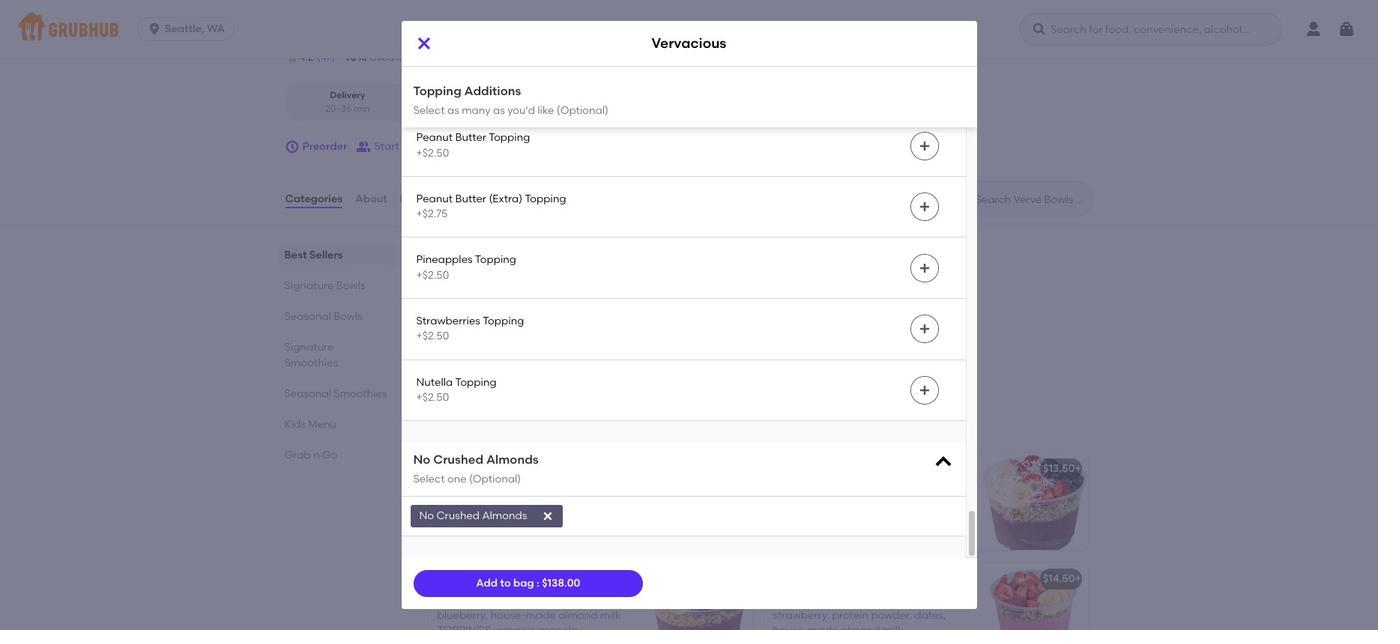 Task type: locate. For each thing, give the bounding box(es) containing it.
banana, up honey,
[[860, 499, 903, 512]]

min down delivery
[[354, 103, 370, 114]]

signature inside the signature smoothies
[[285, 341, 334, 354]]

best for best seller
[[447, 448, 466, 458]]

0 vertical spatial +
[[1076, 463, 1082, 476]]

1 vertical spatial peanut
[[417, 193, 453, 205]]

(47)
[[317, 51, 336, 64]]

made inside the base: dragonfruit, banana, strawberry, protein powder, dates, house-made almond mi
[[809, 625, 839, 631]]

dragonfruit,
[[805, 594, 865, 607]]

as left •
[[448, 104, 459, 117]]

1 vertical spatial crushed
[[437, 510, 480, 523]]

house- inside the base: dragonfruit, banana, strawberry, protein powder, dates, house-made almond mi
[[773, 625, 809, 631]]

protein
[[833, 610, 869, 622]]

1 min from the left
[[354, 103, 370, 114]]

1 vertical spatial signature bowls
[[426, 418, 553, 437]]

additions
[[465, 84, 521, 98]]

smoothies up seasonal smoothies
[[285, 357, 338, 370]]

courtyard
[[575, 29, 627, 42]]

seasonal up the signature smoothies
[[285, 310, 331, 323]]

0 vertical spatial almonds
[[487, 453, 539, 467]]

0 vertical spatial signature
[[285, 280, 334, 292]]

1 seasonal from the top
[[285, 310, 331, 323]]

butter inside peanut butter (extra) topping +$2.75
[[455, 193, 487, 205]]

1 horizontal spatial min
[[502, 103, 518, 114]]

+$2.50 inside the pineapples topping +$2.50
[[417, 269, 449, 282]]

butter inside peanut butter topping +$2.50
[[455, 131, 487, 144]]

banana, down no crushed almonds
[[438, 533, 481, 545]]

almonds up berry yum
[[438, 548, 482, 561]]

almonds
[[487, 453, 539, 467], [482, 510, 527, 523]]

made
[[546, 340, 577, 353], [548, 502, 578, 515], [526, 610, 556, 622], [809, 625, 839, 631]]

0 vertical spatial vervacious image
[[641, 291, 754, 389]]

2 butter from the top
[[455, 193, 487, 205]]

crushed up one
[[434, 453, 484, 467]]

peanut for +$2.50
[[417, 131, 453, 144]]

peanut down strawberries
[[436, 340, 473, 353]]

organic inside 'base: açai, banana, strawberry, blueberry, house-made almond milk toppings: organic granol'
[[497, 625, 536, 631]]

açai,
[[468, 325, 493, 338], [469, 487, 495, 500], [469, 594, 495, 607]]

butter down many
[[455, 131, 487, 144]]

0 vertical spatial milk
[[436, 356, 457, 368]]

açai, down 'add'
[[469, 594, 495, 607]]

1 vertical spatial +
[[1076, 573, 1082, 586]]

(206) 422-1319
[[638, 29, 708, 42]]

no
[[414, 453, 431, 467], [420, 510, 434, 523]]

best sellers most ordered on grubhub
[[426, 245, 557, 279]]

açai, up no crushed almonds
[[469, 487, 495, 500]]

açai, down ordered
[[468, 325, 493, 338]]

topping inside peanut butter (extra) topping +$2.75
[[525, 193, 567, 205]]

1 vertical spatial butter
[[455, 193, 487, 205]]

organic inside base: açai sorbet  toppings: organic granola, banana, strawberry, blueberry, honey, sweetened coconut
[[773, 499, 813, 512]]

sellers inside best sellers most ordered on grubhub
[[464, 245, 516, 264]]

toppings: down berry yum
[[438, 625, 494, 631]]

+ for $13.50 +
[[1076, 463, 1082, 476]]

0 vertical spatial smoothies
[[285, 357, 338, 370]]

almond
[[579, 340, 618, 353], [581, 502, 620, 515], [559, 610, 598, 622], [841, 625, 881, 631]]

best inside best sellers most ordered on grubhub
[[426, 245, 460, 264]]

about button
[[355, 173, 388, 226]]

pine
[[346, 29, 367, 42]]

0 horizontal spatial min
[[354, 103, 370, 114]]

+$2.50
[[417, 85, 449, 98], [417, 147, 449, 159], [417, 269, 449, 282], [417, 330, 449, 343], [417, 391, 449, 404]]

strawberry, inside the base: dragonfruit, banana, strawberry, protein powder, dates, house-made almond mi
[[773, 610, 830, 622]]

almonds down no crushed almonds select one (optional)
[[482, 510, 527, 523]]

nutella
[[417, 376, 453, 389]]

dates,
[[915, 610, 947, 622]]

0 vertical spatial butter
[[455, 131, 487, 144]]

1 vertical spatial milk
[[438, 518, 458, 530]]

menu
[[308, 418, 337, 431]]

wa
[[207, 22, 225, 35]]

sellers for best sellers most ordered on grubhub
[[464, 245, 516, 264]]

peanut
[[417, 131, 453, 144], [417, 193, 453, 205]]

bowls up the signature smoothies
[[334, 310, 363, 323]]

0 vertical spatial no
[[414, 453, 431, 467]]

1 horizontal spatial signature bowls
[[426, 418, 553, 437]]

base: down berry
[[438, 594, 467, 607]]

sellers for best sellers
[[310, 249, 343, 262]]

base: inside base: açai sorbet  toppings: organic granola, banana, strawberry, blueberry, honey, sweetened coconut
[[773, 484, 803, 497]]

(optional) down the seller
[[469, 473, 521, 486]]

peanut up +$2.75
[[417, 193, 453, 205]]

butter for (extra)
[[455, 193, 487, 205]]

2 min from the left
[[502, 103, 518, 114]]

bowls up no crushed almonds select one (optional)
[[506, 418, 553, 437]]

0 vertical spatial peanut
[[417, 131, 453, 144]]

butter,
[[475, 340, 509, 353], [477, 502, 510, 515]]

min right 10–20
[[502, 103, 518, 114]]

peanut inside peanut butter (extra) topping +$2.75
[[417, 193, 453, 205]]

add to bag : $138.00
[[476, 577, 581, 590]]

banana, inside base: açai sorbet  toppings: organic granola, banana, strawberry, blueberry, honey, sweetened coconut
[[860, 499, 903, 512]]

banana, down bag at the left bottom of the page
[[497, 594, 540, 607]]

signature down seasonal bowls at the left of the page
[[285, 341, 334, 354]]

hemp
[[417, 9, 448, 22]]

crushed
[[434, 453, 484, 467], [437, 510, 480, 523]]

bowls
[[336, 280, 365, 292], [334, 310, 363, 323], [506, 418, 553, 437]]

peanut butter topping +$2.50
[[417, 131, 530, 159]]

peanut
[[436, 340, 473, 353], [438, 502, 474, 515]]

(optional) inside no crushed almonds select one (optional)
[[469, 473, 521, 486]]

signature
[[285, 280, 334, 292], [285, 341, 334, 354], [426, 418, 502, 437]]

0 vertical spatial almonds
[[436, 386, 480, 399]]

+$2.50 for strawberries topping +$2.50
[[417, 330, 449, 343]]

strawberry,
[[482, 371, 538, 384], [773, 515, 830, 527], [483, 533, 540, 545], [543, 594, 599, 607], [773, 610, 830, 622]]

sorbet
[[830, 484, 863, 497]]

(206) 422-1319 button
[[638, 28, 708, 43]]

base: down one
[[438, 487, 467, 500]]

0 vertical spatial seasonal
[[285, 310, 331, 323]]

powder,
[[872, 610, 912, 622]]

0 horizontal spatial sellers
[[310, 249, 343, 262]]

signature bowls
[[285, 280, 365, 292], [426, 418, 553, 437]]

svg image inside seattle, wa button
[[147, 22, 162, 37]]

sellers down the categories button
[[310, 249, 343, 262]]

base: for the 'verve bowl' image
[[773, 484, 803, 497]]

1 peanut from the top
[[417, 131, 453, 144]]

base: left açai
[[773, 484, 803, 497]]

banana,
[[496, 325, 539, 338], [436, 371, 479, 384], [497, 487, 540, 500], [860, 499, 903, 512], [438, 533, 481, 545], [497, 594, 540, 607], [868, 594, 911, 607]]

butter, down no crushed almonds select one (optional)
[[477, 502, 510, 515]]

butter, down strawberries
[[475, 340, 509, 353]]

no for no crushed almonds select one (optional)
[[414, 453, 431, 467]]

strawberry, up sweetened
[[773, 515, 830, 527]]

pickup
[[463, 90, 494, 101]]

+$2.50 inside strawberries topping +$2.50
[[417, 330, 449, 343]]

0 vertical spatial select
[[414, 104, 445, 117]]

mi
[[455, 103, 466, 114]]

no left best seller
[[414, 453, 431, 467]]

no inside no crushed almonds select one (optional)
[[414, 453, 431, 467]]

20–35
[[325, 103, 352, 114]]

1 vertical spatial almonds
[[482, 510, 527, 523]]

0 vertical spatial (optional)
[[557, 104, 609, 117]]

$138.00
[[542, 577, 581, 590]]

best down the categories button
[[285, 249, 307, 262]]

(optional) right like
[[557, 104, 609, 117]]

categories
[[285, 193, 343, 205]]

base: up nutella
[[436, 325, 465, 338]]

about
[[356, 193, 387, 205]]

blueberry,
[[541, 325, 592, 338], [543, 487, 594, 500], [833, 515, 884, 527], [438, 610, 488, 622]]

+$2.50 for mangoes topping +$2.50
[[417, 85, 449, 98]]

smoothies up menu
[[334, 388, 387, 400]]

base:
[[436, 325, 465, 338], [773, 484, 803, 497], [438, 487, 467, 500], [438, 594, 467, 607], [773, 594, 803, 607]]

almonds
[[436, 386, 480, 399], [438, 548, 482, 561]]

1 butter from the top
[[455, 131, 487, 144]]

on
[[496, 266, 509, 279]]

seasonal up kids menu
[[285, 388, 331, 400]]

sellers
[[464, 245, 516, 264], [310, 249, 343, 262]]

2 + from the top
[[1076, 573, 1082, 586]]

almonds up best seller
[[436, 386, 480, 399]]

best seller
[[447, 448, 492, 458]]

select left one
[[414, 473, 445, 486]]

banana, up powder,
[[868, 594, 911, 607]]

beast mode image
[[976, 563, 1088, 631]]

pineapples
[[417, 254, 473, 266]]

1 vertical spatial select
[[414, 473, 445, 486]]

delivery
[[330, 90, 366, 101]]

1 vertical spatial (optional)
[[469, 473, 521, 486]]

best up "most"
[[426, 245, 460, 264]]

strawberry, down dragonfruit,
[[773, 610, 830, 622]]

2 +$2.50 from the top
[[417, 147, 449, 159]]

svg image
[[859, 17, 871, 29], [919, 17, 931, 29], [147, 22, 162, 37], [415, 34, 433, 52], [919, 201, 931, 213], [919, 262, 931, 274], [919, 385, 931, 397]]

2 vertical spatial vervacious
[[438, 466, 494, 479]]

peanut down one
[[438, 502, 474, 515]]

715
[[303, 29, 319, 42]]

milk inside 'base: açai, banana, strawberry, blueberry, house-made almond milk toppings: organic granol'
[[601, 610, 621, 622]]

crushed for no crushed almonds select one (optional)
[[434, 453, 484, 467]]

as down additions
[[493, 104, 505, 117]]

signature bowls up seasonal bowls at the left of the page
[[285, 280, 365, 292]]

1 vertical spatial peanut
[[438, 502, 474, 515]]

house- down to
[[491, 610, 526, 622]]

start group order button
[[356, 134, 462, 161]]

peanut inside peanut butter topping +$2.50
[[417, 131, 453, 144]]

topping inside strawberries topping +$2.50
[[483, 315, 524, 328]]

1 vertical spatial granola,
[[815, 499, 858, 512]]

+ for $14.50 +
[[1076, 573, 1082, 586]]

grab
[[285, 449, 311, 462]]

+$2.50 inside 'mangoes topping +$2.50'
[[417, 85, 449, 98]]

signature down best sellers
[[285, 280, 334, 292]]

svg image
[[1338, 20, 1356, 38], [1032, 22, 1047, 37], [285, 140, 300, 155], [919, 140, 931, 152], [919, 323, 931, 335], [933, 452, 954, 473], [542, 511, 554, 523]]

signature bowls up the seller
[[426, 418, 553, 437]]

0 horizontal spatial (optional)
[[469, 473, 521, 486]]

select left mi
[[414, 104, 445, 117]]

+$2.00
[[417, 24, 450, 37]]

peanut butter (extra) topping +$2.75
[[417, 193, 567, 221]]

no down no crushed almonds select one (optional)
[[420, 510, 434, 523]]

+$2.75
[[417, 208, 448, 221]]

start
[[374, 140, 399, 153]]

no crushed almonds
[[420, 510, 527, 523]]

vervacious
[[652, 35, 727, 52], [436, 304, 493, 317], [438, 466, 494, 479]]

1 horizontal spatial (optional)
[[557, 104, 609, 117]]

2 select from the top
[[414, 473, 445, 486]]

kids menu
[[285, 418, 337, 431]]

topping
[[486, 9, 528, 22], [466, 70, 507, 83], [414, 84, 462, 98], [489, 131, 530, 144], [525, 193, 567, 205], [475, 254, 517, 266], [483, 315, 524, 328], [455, 376, 497, 389]]

blueberry, inside base: açai sorbet  toppings: organic granola, banana, strawberry, blueberry, honey, sweetened coconut
[[833, 515, 884, 527]]

min inside delivery 20–35 min
[[354, 103, 370, 114]]

0 horizontal spatial as
[[448, 104, 459, 117]]

strawberry, down $138.00 in the left of the page
[[543, 594, 599, 607]]

2 peanut from the top
[[417, 193, 453, 205]]

reviews
[[400, 193, 442, 205]]

(optional) inside 'topping additions select as many as you'd like (optional)'
[[557, 104, 609, 117]]

crushed inside no crushed almonds select one (optional)
[[434, 453, 484, 467]]

people icon image
[[356, 140, 371, 155]]

2 vertical spatial açai,
[[469, 594, 495, 607]]

base: inside the base: dragonfruit, banana, strawberry, protein powder, dates, house-made almond mi
[[773, 594, 803, 607]]

2 seasonal from the top
[[285, 388, 331, 400]]

1 + from the top
[[1076, 463, 1082, 476]]

base: for the top vervacious image
[[436, 325, 465, 338]]

1 vertical spatial signature
[[285, 341, 334, 354]]

4 +$2.50 from the top
[[417, 330, 449, 343]]

strawberry, down no crushed almonds
[[483, 533, 540, 545]]

signature up best seller
[[426, 418, 502, 437]]

almonds inside no crushed almonds select one (optional)
[[487, 453, 539, 467]]

$14.50 +
[[1044, 573, 1082, 586]]

4.2
[[300, 51, 314, 64]]

0 vertical spatial bowls
[[336, 280, 365, 292]]

mangoes topping +$2.50
[[417, 70, 507, 98]]

(optional)
[[557, 104, 609, 117], [469, 473, 521, 486]]

1 horizontal spatial as
[[493, 104, 505, 117]]

base: left dragonfruit,
[[773, 594, 803, 607]]

0 vertical spatial peanut
[[436, 340, 473, 353]]

vervacious image
[[641, 291, 754, 389], [640, 453, 752, 551]]

0 vertical spatial açai,
[[468, 325, 493, 338]]

0 vertical spatial granola,
[[560, 356, 603, 368]]

house- down no crushed almonds select one (optional)
[[513, 502, 548, 515]]

5 +$2.50 from the top
[[417, 391, 449, 404]]

peanut down 0.5
[[417, 131, 453, 144]]

smoothies
[[285, 357, 338, 370], [334, 388, 387, 400]]

1 select from the top
[[414, 104, 445, 117]]

crushed for no crushed almonds
[[437, 510, 480, 523]]

topping inside 'topping additions select as many as you'd like (optional)'
[[414, 84, 462, 98]]

yum
[[467, 573, 489, 586]]

1 vertical spatial no
[[420, 510, 434, 523]]

crushed
[[541, 371, 582, 384], [542, 533, 583, 545]]

1 vertical spatial bowls
[[334, 310, 363, 323]]

smoothies for seasonal
[[334, 388, 387, 400]]

base: dragonfruit, banana, strawberry, protein powder, dates, house-made almond mi
[[773, 594, 947, 631]]

açai, for berry yum image
[[469, 594, 495, 607]]

0 vertical spatial signature bowls
[[285, 280, 365, 292]]

Search Verve Bowls - Capitol Hill search field
[[974, 193, 1089, 207]]

1 vertical spatial smoothies
[[334, 388, 387, 400]]

organic
[[518, 356, 557, 368], [773, 499, 813, 512], [520, 518, 559, 530], [497, 625, 536, 631]]

butter left '(extra)'
[[455, 193, 487, 205]]

base: inside 'base: açai, banana, strawberry, blueberry, house-made almond milk toppings: organic granol'
[[438, 594, 467, 607]]

1 vertical spatial seasonal
[[285, 388, 331, 400]]

3 +$2.50 from the top
[[417, 269, 449, 282]]

2 vertical spatial milk
[[601, 610, 621, 622]]

no crushed almonds select one (optional)
[[414, 453, 539, 486]]

0 vertical spatial base: açai, banana, blueberry, peanut butter, house-made almond milk  toppings: organic granola, banana, strawberry, crushed almonds
[[436, 325, 618, 399]]

1 +$2.50 from the top
[[417, 85, 449, 98]]

almond inside the base: dragonfruit, banana, strawberry, protein powder, dates, house-made almond mi
[[841, 625, 881, 631]]

0 vertical spatial crushed
[[434, 453, 484, 467]]

banana, down strawberries topping +$2.50
[[436, 371, 479, 384]]

1 vertical spatial butter,
[[477, 502, 510, 515]]

+$2.50 inside nutella topping +$2.50
[[417, 391, 449, 404]]

best left the seller
[[447, 448, 466, 458]]

best
[[426, 245, 460, 264], [285, 249, 307, 262], [447, 448, 466, 458]]

honey,
[[886, 515, 919, 527]]

sellers up the on
[[464, 245, 516, 264]]

1 horizontal spatial sellers
[[464, 245, 516, 264]]

bowls up seasonal bowls at the left of the page
[[336, 280, 365, 292]]

toppings: up honey,
[[865, 484, 922, 497]]

açai, inside 'base: açai, banana, strawberry, blueberry, house-made almond milk toppings: organic granol'
[[469, 594, 495, 607]]

option group
[[285, 83, 542, 122]]

milk
[[436, 356, 457, 368], [438, 518, 458, 530], [601, 610, 621, 622]]

crushed down one
[[437, 510, 480, 523]]

açai, for the top vervacious image
[[468, 325, 493, 338]]

almonds up no crushed almonds
[[487, 453, 539, 467]]

order
[[435, 140, 462, 153]]

min
[[354, 103, 370, 114], [502, 103, 518, 114]]

house- down dragonfruit,
[[773, 625, 809, 631]]

best for best sellers most ordered on grubhub
[[426, 245, 460, 264]]



Task type: vqa. For each thing, say whether or not it's contained in the screenshot.
the from inside Your order from IHOP
no



Task type: describe. For each thing, give the bounding box(es) containing it.
berry
[[438, 573, 465, 586]]

banana, down no crushed almonds select one (optional)
[[497, 487, 540, 500]]

base: açai, banana, strawberry, blueberry, house-made almond milk toppings: organic granol
[[438, 594, 621, 631]]

seattle,
[[165, 22, 205, 35]]

seattle, wa
[[165, 22, 225, 35]]

0 horizontal spatial signature bowls
[[285, 280, 365, 292]]

715 east pine street suite k middle of pike motorworks courtyard
[[303, 29, 627, 42]]

0 vertical spatial butter,
[[475, 340, 509, 353]]

preorder
[[303, 140, 347, 153]]

$13.50
[[1044, 463, 1076, 476]]

0 vertical spatial vervacious
[[652, 35, 727, 52]]

banana, inside the base: dragonfruit, banana, strawberry, protein powder, dates, house-made almond mi
[[868, 594, 911, 607]]

motorworks
[[513, 29, 572, 42]]

toppings: down one
[[461, 518, 517, 530]]

(206)
[[638, 29, 664, 42]]

granola, inside base: açai sorbet  toppings: organic granola, banana, strawberry, blueberry, honey, sweetened coconut
[[815, 499, 858, 512]]

2 vertical spatial granola,
[[561, 518, 604, 530]]

2 vertical spatial bowls
[[506, 418, 553, 437]]

star icon image
[[285, 50, 300, 65]]

topping inside peanut butter topping +$2.50
[[489, 131, 530, 144]]

peanut for +$2.75
[[417, 193, 453, 205]]

option group containing delivery 20–35 min
[[285, 83, 542, 122]]

many
[[462, 104, 491, 117]]

+$2.50 for nutella topping +$2.50
[[417, 391, 449, 404]]

made inside 'base: açai, banana, strawberry, blueberry, house-made almond milk toppings: organic granol'
[[526, 610, 556, 622]]

0 vertical spatial crushed
[[541, 371, 582, 384]]

•
[[469, 103, 472, 114]]

strawberry, down strawberries topping +$2.50
[[482, 371, 538, 384]]

seattle, wa button
[[137, 17, 241, 41]]

banana, inside 'base: açai, banana, strawberry, blueberry, house-made almond milk toppings: organic granol'
[[497, 594, 540, 607]]

strawberries
[[417, 315, 481, 328]]

smoothies for signature
[[285, 357, 338, 370]]

berry yum image
[[640, 563, 752, 631]]

topping inside nutella topping +$2.50
[[455, 376, 497, 389]]

grubhub
[[511, 266, 557, 279]]

almond inside 'base: açai, banana, strawberry, blueberry, house-made almond milk toppings: organic granol'
[[559, 610, 598, 622]]

street
[[370, 29, 401, 42]]

k
[[431, 29, 438, 42]]

add
[[476, 577, 498, 590]]

:
[[537, 577, 540, 590]]

food
[[396, 52, 416, 63]]

$14.50
[[1044, 573, 1076, 586]]

start group order
[[374, 140, 462, 153]]

n
[[313, 449, 320, 462]]

1 vertical spatial base: açai, banana, blueberry, peanut butter, house-made almond milk  toppings: organic granola, banana, strawberry, crushed almonds
[[438, 487, 620, 561]]

ordered
[[453, 266, 493, 279]]

strawberries topping +$2.50
[[417, 315, 524, 343]]

delivery 20–35 min
[[325, 90, 370, 114]]

group
[[402, 140, 432, 153]]

reviews button
[[399, 173, 443, 226]]

topping inside hemp hearts topping +$2.00
[[486, 9, 528, 22]]

best for best sellers
[[285, 249, 307, 262]]

pike
[[490, 29, 511, 42]]

preorder button
[[285, 134, 347, 161]]

hearts
[[450, 9, 484, 22]]

$13.50 +
[[1044, 463, 1082, 476]]

butter for topping
[[455, 131, 487, 144]]

toppings: inside base: açai sorbet  toppings: organic granola, banana, strawberry, blueberry, honey, sweetened coconut
[[865, 484, 922, 497]]

house- down grubhub
[[511, 340, 546, 353]]

1 as from the left
[[448, 104, 459, 117]]

almonds for no crushed almonds select one (optional)
[[487, 453, 539, 467]]

min inside pickup 0.5 mi • 10–20 min
[[502, 103, 518, 114]]

422-
[[666, 29, 688, 42]]

toppings: inside 'base: açai, banana, strawberry, blueberry, house-made almond milk toppings: organic granol'
[[438, 625, 494, 631]]

best sellers
[[285, 249, 343, 262]]

one
[[448, 473, 467, 486]]

seasonal smoothies
[[285, 388, 387, 400]]

east
[[321, 29, 343, 42]]

you'd
[[508, 104, 535, 117]]

1 vertical spatial vervacious image
[[640, 453, 752, 551]]

middle
[[440, 29, 475, 42]]

1 vertical spatial almonds
[[438, 548, 482, 561]]

nutella topping +$2.50
[[417, 376, 497, 404]]

blueberry, inside 'base: açai, banana, strawberry, blueberry, house-made almond milk toppings: organic granol'
[[438, 610, 488, 622]]

1 vertical spatial açai,
[[469, 487, 495, 500]]

like
[[538, 104, 554, 117]]

categories button
[[285, 173, 344, 226]]

house- inside 'base: açai, banana, strawberry, blueberry, house-made almond milk toppings: organic granol'
[[491, 610, 526, 622]]

select inside no crushed almonds select one (optional)
[[414, 473, 445, 486]]

sweetened
[[773, 530, 829, 542]]

suite
[[403, 29, 428, 42]]

1 vertical spatial crushed
[[542, 533, 583, 545]]

topping inside 'mangoes topping +$2.50'
[[466, 70, 507, 83]]

0.5
[[439, 103, 452, 114]]

verve bowl image
[[976, 453, 1088, 551]]

toppings: down strawberries topping +$2.50
[[459, 356, 516, 368]]

strawberry, inside 'base: açai, banana, strawberry, blueberry, house-made almond milk toppings: organic granol'
[[543, 594, 599, 607]]

kids
[[285, 418, 306, 431]]

pineapples topping +$2.50
[[417, 254, 517, 282]]

base: açai sorbet  toppings: organic granola, banana, strawberry, blueberry, honey, sweetened coconut
[[773, 484, 922, 542]]

seasonal for seasonal smoothies
[[285, 388, 331, 400]]

+$2.50 for pineapples topping +$2.50
[[417, 269, 449, 282]]

Input item quantity number field
[[878, 10, 911, 37]]

select inside 'topping additions select as many as you'd like (optional)'
[[414, 104, 445, 117]]

strawberry, inside base: açai sorbet  toppings: organic granola, banana, strawberry, blueberry, honey, sweetened coconut
[[773, 515, 830, 527]]

banana, down the on
[[496, 325, 539, 338]]

2 vertical spatial signature
[[426, 418, 502, 437]]

no for no crushed almonds
[[420, 510, 434, 523]]

10–20
[[475, 103, 500, 114]]

good food
[[370, 52, 416, 63]]

signature smoothies
[[285, 341, 338, 370]]

svg image inside preorder button
[[285, 140, 300, 155]]

1319
[[688, 29, 708, 42]]

grab n go
[[285, 449, 338, 462]]

bag
[[514, 577, 534, 590]]

base: for berry yum image
[[438, 594, 467, 607]]

açai
[[805, 484, 828, 497]]

main navigation navigation
[[0, 0, 1379, 58]]

hemp hearts topping +$2.00
[[417, 9, 528, 37]]

go
[[322, 449, 338, 462]]

1 vertical spatial vervacious
[[436, 304, 493, 317]]

topping inside the pineapples topping +$2.50
[[475, 254, 517, 266]]

coconut
[[832, 530, 874, 542]]

pickup 0.5 mi • 10–20 min
[[439, 90, 518, 114]]

almonds for no crushed almonds
[[482, 510, 527, 523]]

715 east pine street suite k middle of pike motorworks courtyard button
[[303, 28, 628, 44]]

(extra)
[[489, 193, 523, 205]]

berry yum
[[438, 573, 489, 586]]

of
[[477, 29, 487, 42]]

search icon image
[[952, 190, 970, 208]]

2 as from the left
[[493, 104, 505, 117]]

79
[[428, 51, 440, 64]]

to
[[500, 577, 511, 590]]

+$2.50 inside peanut butter topping +$2.50
[[417, 147, 449, 159]]

seasonal for seasonal bowls
[[285, 310, 331, 323]]



